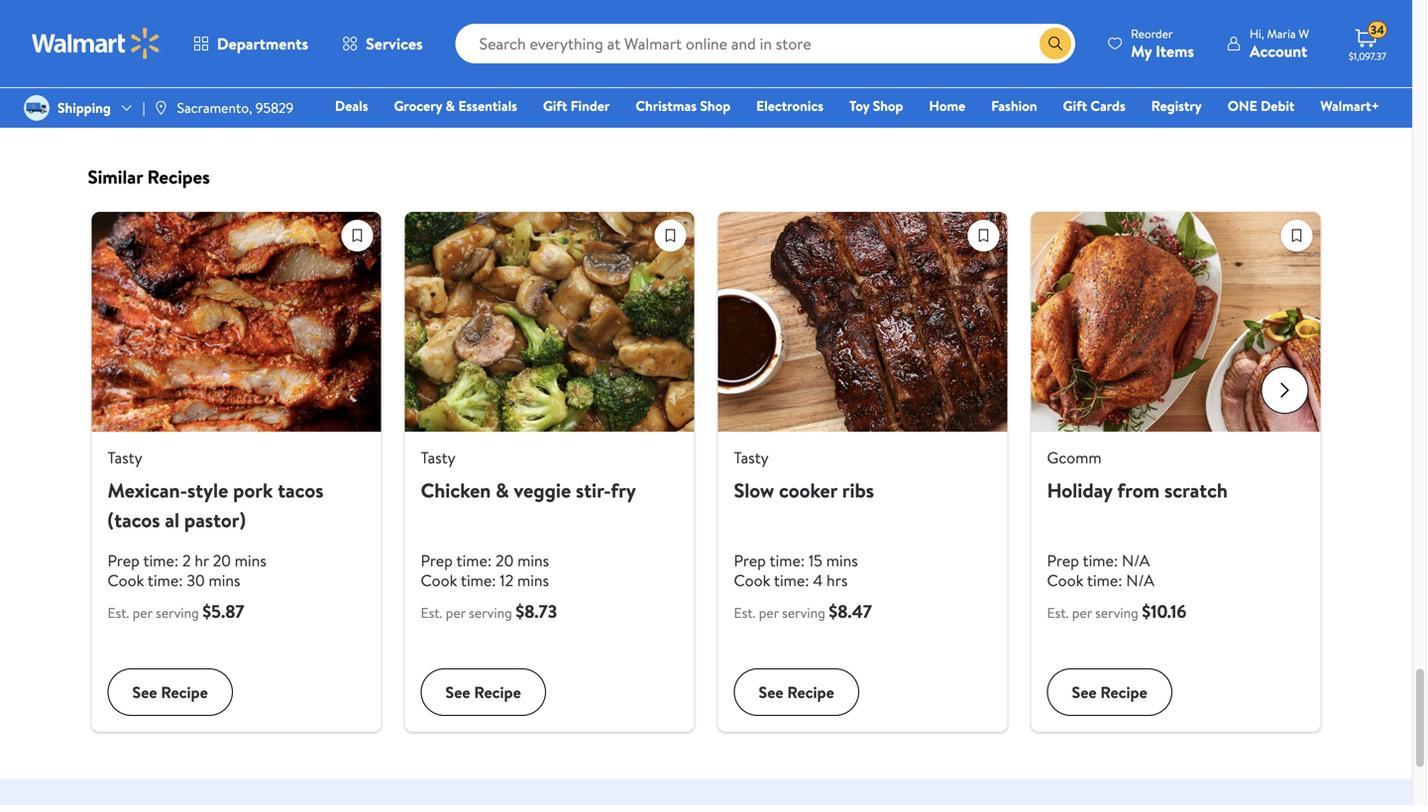 Task type: vqa. For each thing, say whether or not it's contained in the screenshot.


Task type: describe. For each thing, give the bounding box(es) containing it.
Search search field
[[456, 24, 1076, 63]]

reorder my items
[[1131, 25, 1195, 62]]

see recipe down the est. per serving $10.16
[[1072, 682, 1148, 704]]

15
[[809, 550, 823, 572]]

items
[[1156, 40, 1195, 62]]

& for grocery
[[446, 96, 455, 115]]

maria
[[1267, 25, 1296, 42]]

30
[[187, 570, 205, 592]]

& for chicken
[[496, 477, 509, 505]]

grocery & essentials
[[394, 96, 517, 115]]

essentials
[[458, 96, 517, 115]]

$10.16
[[1142, 600, 1187, 625]]

reorder
[[1131, 25, 1173, 42]]

tasty for mexican-
[[108, 447, 142, 469]]

registry link
[[1143, 95, 1211, 116]]

similar recipes
[[88, 164, 210, 190]]

saved image for holiday from scratch
[[1282, 221, 1312, 251]]

cooker
[[779, 477, 838, 505]]

prep time: 20 mins cook time: 12 mins
[[421, 550, 549, 592]]

gcomm
[[1047, 447, 1102, 469]]

fry
[[611, 477, 636, 505]]

recipe down the est. per serving $8.73
[[474, 682, 521, 704]]

gift cards link
[[1054, 95, 1135, 116]]

registry
[[1152, 96, 1202, 115]]

cards
[[1091, 96, 1126, 115]]

prep time: 15 mins cook time: 4 hrs
[[734, 550, 858, 592]]

scratch
[[1165, 477, 1228, 505]]

prep for mexican-style pork tacos (tacos al pastor)
[[108, 550, 140, 572]]

electronics link
[[748, 95, 833, 116]]

 image for sacramento, 95829
[[153, 100, 169, 116]]

deals link
[[326, 95, 377, 116]]

saved image for slow cooker ribs
[[969, 221, 999, 251]]

one debit link
[[1219, 95, 1304, 116]]

home link
[[920, 95, 975, 116]]

see recipe down the est. per serving $8.73
[[446, 682, 521, 704]]

see down est. per serving $5.87
[[132, 682, 157, 704]]

gift for gift finder
[[543, 96, 567, 115]]

est. for slow cooker ribs
[[734, 604, 756, 623]]

see down the est. per serving $8.73
[[446, 682, 470, 704]]

gift finder link
[[534, 95, 619, 116]]

sacramento, 95829
[[177, 98, 294, 117]]

 image for shipping
[[24, 95, 50, 121]]

mins inside prep time: 15 mins cook time: 4 hrs
[[827, 550, 858, 572]]

est. for holiday from scratch
[[1047, 604, 1069, 623]]

4 see recipe link from the left
[[1031, 0, 1321, 110]]

shop for christmas shop
[[700, 96, 731, 115]]

w
[[1299, 25, 1310, 42]]

chicken & veggie stir-fry
[[421, 477, 636, 505]]

my
[[1131, 40, 1152, 62]]

$1,097.37
[[1349, 50, 1387, 63]]

stir-
[[576, 477, 611, 505]]

holiday from scratch image
[[1031, 212, 1321, 432]]

hi,
[[1250, 25, 1264, 42]]

account
[[1250, 40, 1308, 62]]

2 see recipe link from the left
[[405, 0, 694, 110]]

tasty for slow
[[734, 447, 769, 469]]

al
[[165, 507, 180, 535]]

est. per serving $8.47
[[734, 600, 872, 625]]

see up grocery & essentials 'link'
[[446, 59, 470, 81]]

next slide of list image
[[1261, 367, 1309, 414]]

Walmart Site-Wide search field
[[456, 24, 1076, 63]]

serving for from
[[1096, 604, 1139, 623]]

sacramento,
[[177, 98, 252, 117]]

veggie
[[514, 477, 571, 505]]

tasty for chicken
[[421, 447, 456, 469]]

grocery
[[394, 96, 442, 115]]

walmart image
[[32, 28, 161, 59]]

prep for chicken & veggie stir-fry
[[421, 550, 453, 572]]

see up electronics
[[759, 59, 784, 81]]

recipe up cards on the right top of the page
[[1101, 59, 1148, 81]]

toy shop
[[850, 96, 904, 115]]

recipe down est. per serving $5.87
[[161, 682, 208, 704]]

est. for chicken & veggie stir-fry
[[421, 604, 442, 623]]

walmart+ link
[[1312, 95, 1389, 116]]

prep time: n/a cook time: n/a
[[1047, 550, 1155, 592]]

similar
[[88, 164, 143, 190]]

pork
[[233, 477, 273, 505]]

fashion
[[992, 96, 1038, 115]]

see down the "est. per serving $8.47"
[[759, 682, 784, 704]]

cook inside prep time: n/a cook time: n/a
[[1047, 570, 1084, 592]]

departments button
[[176, 20, 325, 67]]

shipping
[[57, 98, 111, 117]]

christmas shop link
[[627, 95, 740, 116]]

$5.87
[[202, 600, 244, 625]]

95829
[[256, 98, 294, 117]]

(tacos
[[108, 507, 160, 535]]



Task type: locate. For each thing, give the bounding box(es) containing it.
cook up the est. per serving $10.16
[[1047, 570, 1084, 592]]

gift cards
[[1063, 96, 1126, 115]]

shop inside christmas shop link
[[700, 96, 731, 115]]

1 shop from the left
[[700, 96, 731, 115]]

saved image
[[656, 221, 685, 251]]

prep inside prep time: 15 mins cook time: 4 hrs
[[734, 550, 766, 572]]

gift inside "link"
[[543, 96, 567, 115]]

serving inside the "est. per serving $8.47"
[[782, 604, 826, 623]]

$8.73
[[516, 600, 557, 625]]

0 horizontal spatial shop
[[700, 96, 731, 115]]

0 horizontal spatial 20
[[213, 550, 231, 572]]

holiday from scratch
[[1047, 477, 1228, 505]]

gift
[[543, 96, 567, 115], [1063, 96, 1088, 115]]

cook up the est. per serving $8.73
[[421, 570, 457, 592]]

20 right hr
[[213, 550, 231, 572]]

see up 'gift cards'
[[1072, 59, 1097, 81]]

1 horizontal spatial &
[[496, 477, 509, 505]]

2 saved image from the left
[[969, 221, 999, 251]]

one
[[1228, 96, 1258, 115]]

recipe
[[161, 59, 208, 81], [474, 59, 521, 81], [788, 59, 834, 81], [1101, 59, 1148, 81], [161, 682, 208, 704], [474, 682, 521, 704], [788, 682, 834, 704], [1101, 682, 1148, 704]]

slow
[[734, 477, 774, 505]]

cook inside prep time: 15 mins cook time: 4 hrs
[[734, 570, 771, 592]]

gift finder
[[543, 96, 610, 115]]

see recipe up |
[[132, 59, 208, 81]]

saved image
[[343, 221, 372, 251], [969, 221, 999, 251], [1282, 221, 1312, 251]]

serving down prep time: n/a cook time: n/a
[[1096, 604, 1139, 623]]

search icon image
[[1048, 36, 1064, 52]]

shop
[[700, 96, 731, 115], [873, 96, 904, 115]]

gift for gift cards
[[1063, 96, 1088, 115]]

1 horizontal spatial tasty
[[421, 447, 456, 469]]

serving down 4
[[782, 604, 826, 623]]

2 horizontal spatial tasty
[[734, 447, 769, 469]]

home
[[929, 96, 966, 115]]

see down the est. per serving $10.16
[[1072, 682, 1097, 704]]

serving for &
[[469, 604, 512, 623]]

 image
[[24, 95, 50, 121], [153, 100, 169, 116]]

pastor)
[[184, 507, 246, 535]]

3 cook from the left
[[734, 570, 771, 592]]

1 see recipe link from the left
[[92, 0, 381, 110]]

1 per from the left
[[133, 604, 152, 623]]

recipes
[[147, 164, 210, 190]]

3 tasty from the left
[[734, 447, 769, 469]]

cook
[[108, 570, 144, 592], [421, 570, 457, 592], [734, 570, 771, 592], [1047, 570, 1084, 592]]

12
[[500, 570, 514, 592]]

34
[[1371, 22, 1385, 38]]

4 cook from the left
[[1047, 570, 1084, 592]]

est. down prep time: 2 hr 20 mins cook time: 30 mins
[[108, 604, 129, 623]]

per for chicken & veggie stir-fry
[[446, 604, 466, 623]]

est.
[[108, 604, 129, 623], [421, 604, 442, 623], [734, 604, 756, 623], [1047, 604, 1069, 623]]

services button
[[325, 20, 440, 67]]

hi, maria w account
[[1250, 25, 1310, 62]]

1 vertical spatial &
[[496, 477, 509, 505]]

serving
[[156, 604, 199, 623], [469, 604, 512, 623], [782, 604, 826, 623], [1096, 604, 1139, 623]]

20 inside prep time: 20 mins cook time: 12 mins
[[496, 550, 514, 572]]

serving down 30
[[156, 604, 199, 623]]

per down prep time: 2 hr 20 mins cook time: 30 mins
[[133, 604, 152, 623]]

gift left finder
[[543, 96, 567, 115]]

recipe down the est. per serving $10.16
[[1101, 682, 1148, 704]]

 image left 'shipping'
[[24, 95, 50, 121]]

1 horizontal spatial shop
[[873, 96, 904, 115]]

see recipe up cards on the right top of the page
[[1072, 59, 1148, 81]]

1 est. from the left
[[108, 604, 129, 623]]

2 horizontal spatial saved image
[[1282, 221, 1312, 251]]

per for slow cooker ribs
[[759, 604, 779, 623]]

mexican-
[[108, 477, 187, 505]]

gift left cards on the right top of the page
[[1063, 96, 1088, 115]]

est. per serving $10.16
[[1047, 600, 1187, 625]]

serving for cooker
[[782, 604, 826, 623]]

0 horizontal spatial gift
[[543, 96, 567, 115]]

christmas
[[636, 96, 697, 115]]

see recipe
[[132, 59, 208, 81], [446, 59, 521, 81], [759, 59, 834, 81], [1072, 59, 1148, 81], [132, 682, 208, 704], [446, 682, 521, 704], [759, 682, 834, 704], [1072, 682, 1148, 704]]

shop right toy
[[873, 96, 904, 115]]

departments
[[217, 33, 308, 55]]

2 gift from the left
[[1063, 96, 1088, 115]]

& left veggie
[[496, 477, 509, 505]]

1 gift from the left
[[543, 96, 567, 115]]

see recipe up electronics
[[759, 59, 834, 81]]

3 prep from the left
[[734, 550, 766, 572]]

cook up est. per serving $5.87
[[108, 570, 144, 592]]

20 up the est. per serving $8.73
[[496, 550, 514, 572]]

electronics
[[757, 96, 824, 115]]

per down prep time: 20 mins cook time: 12 mins in the left bottom of the page
[[446, 604, 466, 623]]

$8.47
[[829, 600, 872, 625]]

tacos
[[278, 477, 324, 505]]

4 serving from the left
[[1096, 604, 1139, 623]]

hr
[[195, 550, 209, 572]]

see up |
[[132, 59, 157, 81]]

mexican-style pork tacos (tacos al pastor)
[[108, 477, 324, 535]]

per
[[133, 604, 152, 623], [446, 604, 466, 623], [759, 604, 779, 623], [1072, 604, 1092, 623]]

grocery & essentials link
[[385, 95, 526, 116]]

prep inside prep time: n/a cook time: n/a
[[1047, 550, 1079, 572]]

see recipe link
[[92, 0, 381, 110], [405, 0, 694, 110], [718, 0, 1008, 110], [1031, 0, 1321, 110]]

slow cooker ribs
[[734, 477, 874, 505]]

1 prep from the left
[[108, 550, 140, 572]]

recipe up essentials
[[474, 59, 521, 81]]

2 est. from the left
[[421, 604, 442, 623]]

serving inside the est. per serving $10.16
[[1096, 604, 1139, 623]]

0 horizontal spatial  image
[[24, 95, 50, 121]]

2 prep from the left
[[421, 550, 453, 572]]

deals
[[335, 96, 368, 115]]

2 tasty from the left
[[421, 447, 456, 469]]

per down prep time: 15 mins cook time: 4 hrs
[[759, 604, 779, 623]]

 image right |
[[153, 100, 169, 116]]

debit
[[1261, 96, 1295, 115]]

est. down prep time: 15 mins cook time: 4 hrs
[[734, 604, 756, 623]]

tasty up chicken
[[421, 447, 456, 469]]

n/a
[[1122, 550, 1150, 572], [1127, 570, 1155, 592]]

1 horizontal spatial 20
[[496, 550, 514, 572]]

3 saved image from the left
[[1282, 221, 1312, 251]]

prep for slow cooker ribs
[[734, 550, 766, 572]]

4 est. from the left
[[1047, 604, 1069, 623]]

chicken
[[421, 477, 491, 505]]

est. for mexican-style pork tacos (tacos al pastor)
[[108, 604, 129, 623]]

from
[[1118, 477, 1160, 505]]

shop inside toy shop link
[[873, 96, 904, 115]]

cook up the "est. per serving $8.47"
[[734, 570, 771, 592]]

1 horizontal spatial saved image
[[969, 221, 999, 251]]

per inside the "est. per serving $8.47"
[[759, 604, 779, 623]]

serving down "12"
[[469, 604, 512, 623]]

& inside grocery & essentials 'link'
[[446, 96, 455, 115]]

1 cook from the left
[[108, 570, 144, 592]]

per for holiday from scratch
[[1072, 604, 1092, 623]]

see recipe down the "est. per serving $8.47"
[[759, 682, 834, 704]]

toy shop link
[[841, 95, 912, 116]]

finder
[[571, 96, 610, 115]]

2 shop from the left
[[873, 96, 904, 115]]

est. inside est. per serving $5.87
[[108, 604, 129, 623]]

2 20 from the left
[[496, 550, 514, 572]]

per inside the est. per serving $8.73
[[446, 604, 466, 623]]

per down prep time: n/a cook time: n/a
[[1072, 604, 1092, 623]]

cook inside prep time: 20 mins cook time: 12 mins
[[421, 570, 457, 592]]

2 per from the left
[[446, 604, 466, 623]]

3 see recipe link from the left
[[718, 0, 1008, 110]]

1 serving from the left
[[156, 604, 199, 623]]

chicken & veggie stir-fry image
[[405, 212, 694, 432]]

style
[[187, 477, 228, 505]]

holiday
[[1047, 477, 1113, 505]]

0 horizontal spatial &
[[446, 96, 455, 115]]

tasty up mexican-
[[108, 447, 142, 469]]

&
[[446, 96, 455, 115], [496, 477, 509, 505]]

mexican-style pork tacos (tacos al pastor) image
[[92, 212, 381, 432]]

toy
[[850, 96, 870, 115]]

serving for style
[[156, 604, 199, 623]]

slow cooker ribs image
[[718, 212, 1008, 432]]

hrs
[[827, 570, 848, 592]]

4 prep from the left
[[1047, 550, 1079, 572]]

est. down prep time: 20 mins cook time: 12 mins in the left bottom of the page
[[421, 604, 442, 623]]

prep down (tacos
[[108, 550, 140, 572]]

prep for holiday from scratch
[[1047, 550, 1079, 572]]

prep inside prep time: 2 hr 20 mins cook time: 30 mins
[[108, 550, 140, 572]]

est. inside the est. per serving $8.73
[[421, 604, 442, 623]]

est. down prep time: n/a cook time: n/a
[[1047, 604, 1069, 623]]

4
[[813, 570, 823, 592]]

shop right the christmas
[[700, 96, 731, 115]]

prep left "12"
[[421, 550, 453, 572]]

est. inside the "est. per serving $8.47"
[[734, 604, 756, 623]]

tasty
[[108, 447, 142, 469], [421, 447, 456, 469], [734, 447, 769, 469]]

1 horizontal spatial gift
[[1063, 96, 1088, 115]]

serving inside est. per serving $5.87
[[156, 604, 199, 623]]

1 horizontal spatial  image
[[153, 100, 169, 116]]

saved image for mexican-style pork tacos (tacos al pastor)
[[343, 221, 372, 251]]

2 serving from the left
[[469, 604, 512, 623]]

christmas shop
[[636, 96, 731, 115]]

& right grocery
[[446, 96, 455, 115]]

prep down holiday
[[1047, 550, 1079, 572]]

2 cook from the left
[[421, 570, 457, 592]]

est. inside the est. per serving $10.16
[[1047, 604, 1069, 623]]

|
[[143, 98, 145, 117]]

recipe up electronics
[[788, 59, 834, 81]]

fashion link
[[983, 95, 1046, 116]]

one debit
[[1228, 96, 1295, 115]]

0 horizontal spatial tasty
[[108, 447, 142, 469]]

1 tasty from the left
[[108, 447, 142, 469]]

cook inside prep time: 2 hr 20 mins cook time: 30 mins
[[108, 570, 144, 592]]

see recipe down est. per serving $5.87
[[132, 682, 208, 704]]

0 horizontal spatial saved image
[[343, 221, 372, 251]]

1 20 from the left
[[213, 550, 231, 572]]

prep inside prep time: 20 mins cook time: 12 mins
[[421, 550, 453, 572]]

per for mexican-style pork tacos (tacos al pastor)
[[133, 604, 152, 623]]

20
[[213, 550, 231, 572], [496, 550, 514, 572]]

20 inside prep time: 2 hr 20 mins cook time: 30 mins
[[213, 550, 231, 572]]

see recipe up essentials
[[446, 59, 521, 81]]

3 est. from the left
[[734, 604, 756, 623]]

1 saved image from the left
[[343, 221, 372, 251]]

serving inside the est. per serving $8.73
[[469, 604, 512, 623]]

mins
[[235, 550, 267, 572], [518, 550, 549, 572], [827, 550, 858, 572], [209, 570, 240, 592], [517, 570, 549, 592]]

per inside est. per serving $5.87
[[133, 604, 152, 623]]

2
[[182, 550, 191, 572]]

recipe down the "est. per serving $8.47"
[[788, 682, 834, 704]]

3 serving from the left
[[782, 604, 826, 623]]

prep
[[108, 550, 140, 572], [421, 550, 453, 572], [734, 550, 766, 572], [1047, 550, 1079, 572]]

walmart+
[[1321, 96, 1380, 115]]

time:
[[143, 550, 179, 572], [456, 550, 492, 572], [770, 550, 805, 572], [1083, 550, 1118, 572], [148, 570, 183, 592], [461, 570, 496, 592], [774, 570, 810, 592], [1087, 570, 1123, 592]]

4 per from the left
[[1072, 604, 1092, 623]]

prep time: 2 hr 20 mins cook time: 30 mins
[[108, 550, 267, 592]]

prep left "15"
[[734, 550, 766, 572]]

services
[[366, 33, 423, 55]]

est. per serving $5.87
[[108, 600, 244, 625]]

est. per serving $8.73
[[421, 600, 557, 625]]

shop for toy shop
[[873, 96, 904, 115]]

tasty up the slow
[[734, 447, 769, 469]]

ribs
[[842, 477, 874, 505]]

3 per from the left
[[759, 604, 779, 623]]

recipe up the sacramento,
[[161, 59, 208, 81]]

per inside the est. per serving $10.16
[[1072, 604, 1092, 623]]

0 vertical spatial &
[[446, 96, 455, 115]]



